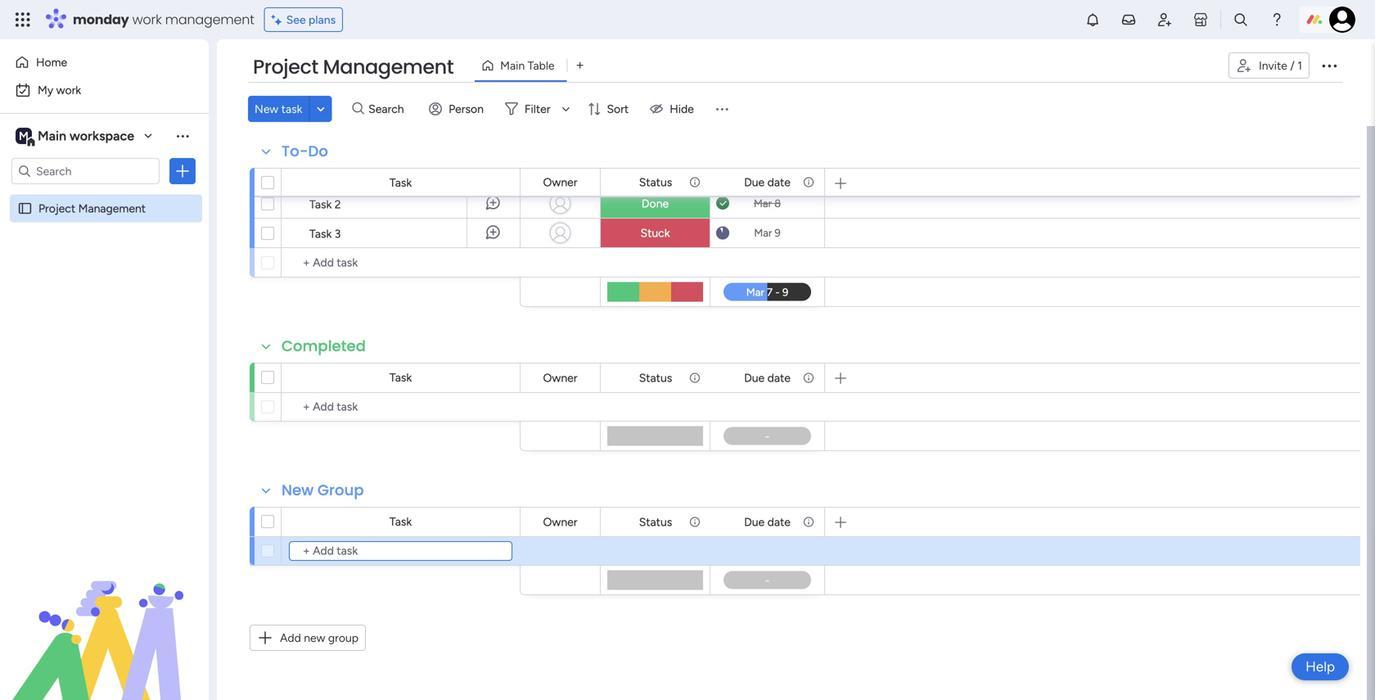Task type: vqa. For each thing, say whether or not it's contained in the screenshot.
Owner
yes



Task type: locate. For each thing, give the bounding box(es) containing it.
column information image for to-do
[[689, 176, 702, 189]]

1 vertical spatial date
[[768, 371, 791, 385]]

mar for mar 8
[[754, 197, 772, 210]]

my work option
[[10, 77, 199, 103]]

invite
[[1259, 59, 1288, 72]]

2 vertical spatial owner field
[[539, 513, 582, 531]]

1 status from the top
[[639, 175, 672, 189]]

project management
[[253, 53, 454, 81], [38, 201, 146, 215]]

3 due from the top
[[744, 515, 765, 529]]

0 horizontal spatial project management
[[38, 201, 146, 215]]

owner
[[543, 175, 578, 189], [543, 371, 578, 385], [543, 515, 578, 529]]

work
[[132, 10, 162, 29], [56, 83, 81, 97]]

new for new task
[[255, 102, 279, 116]]

2 vertical spatial due date
[[744, 515, 791, 529]]

project management up v2 search image
[[253, 53, 454, 81]]

add
[[280, 631, 301, 645]]

work inside option
[[56, 83, 81, 97]]

1 vertical spatial new
[[282, 480, 314, 501]]

add view image
[[577, 60, 584, 71]]

hide
[[670, 102, 694, 116]]

1 horizontal spatial project management
[[253, 53, 454, 81]]

add new group
[[280, 631, 359, 645]]

task
[[390, 176, 412, 190], [310, 197, 332, 211], [310, 227, 332, 241], [390, 371, 412, 384], [390, 515, 412, 529]]

new inside field
[[282, 480, 314, 501]]

due date field for group
[[740, 513, 795, 531]]

new left task
[[255, 102, 279, 116]]

0 vertical spatial status
[[639, 175, 672, 189]]

status
[[639, 175, 672, 189], [639, 371, 672, 385], [639, 515, 672, 529]]

menu image
[[714, 101, 730, 117]]

new
[[304, 631, 325, 645]]

plans
[[309, 13, 336, 27]]

project management inside project management field
[[253, 53, 454, 81]]

3 owner field from the top
[[539, 513, 582, 531]]

3 date from the top
[[768, 515, 791, 529]]

1 vertical spatial due
[[744, 371, 765, 385]]

0 vertical spatial new
[[255, 102, 279, 116]]

main table
[[500, 59, 555, 72]]

task 2
[[310, 197, 341, 211]]

project up task
[[253, 53, 318, 81]]

1 status field from the top
[[635, 173, 677, 191]]

options image
[[174, 163, 191, 179]]

0 vertical spatial due date
[[744, 175, 791, 189]]

0 horizontal spatial management
[[78, 201, 146, 215]]

to-do
[[282, 141, 328, 162]]

group
[[318, 480, 364, 501]]

1 due date field from the top
[[740, 173, 795, 191]]

1 vertical spatial project management
[[38, 201, 146, 215]]

update feed image
[[1121, 11, 1137, 28]]

0 horizontal spatial main
[[38, 128, 66, 144]]

2 vertical spatial owner
[[543, 515, 578, 529]]

main left table
[[500, 59, 525, 72]]

/
[[1291, 59, 1295, 72]]

mar
[[754, 197, 772, 210], [754, 226, 772, 239]]

workspace
[[70, 128, 134, 144]]

1 vertical spatial management
[[78, 201, 146, 215]]

1 vertical spatial status
[[639, 371, 672, 385]]

1 horizontal spatial new
[[282, 480, 314, 501]]

1 horizontal spatial work
[[132, 10, 162, 29]]

lottie animation element
[[0, 535, 209, 700]]

new inside button
[[255, 102, 279, 116]]

2 vertical spatial due
[[744, 515, 765, 529]]

status for group
[[639, 515, 672, 529]]

task for completed
[[390, 371, 412, 384]]

1 owner from the top
[[543, 175, 578, 189]]

monday marketplace image
[[1193, 11, 1209, 28]]

m
[[19, 129, 29, 143]]

filter
[[525, 102, 551, 116]]

1 due from the top
[[744, 175, 765, 189]]

column information image for new group
[[689, 515, 702, 529]]

Status field
[[635, 173, 677, 191], [635, 369, 677, 387], [635, 513, 677, 531]]

due date
[[744, 175, 791, 189], [744, 371, 791, 385], [744, 515, 791, 529]]

main inside workspace selection element
[[38, 128, 66, 144]]

work for my
[[56, 83, 81, 97]]

management
[[323, 53, 454, 81], [78, 201, 146, 215]]

home link
[[10, 49, 199, 75]]

Due date field
[[740, 173, 795, 191], [740, 369, 795, 387], [740, 513, 795, 531]]

1 vertical spatial owner
[[543, 371, 578, 385]]

8
[[775, 197, 781, 210]]

column information image
[[689, 371, 702, 384], [802, 371, 816, 384], [802, 515, 816, 529]]

do
[[308, 141, 328, 162]]

2 vertical spatial date
[[768, 515, 791, 529]]

0 vertical spatial due date field
[[740, 173, 795, 191]]

1 vertical spatial work
[[56, 83, 81, 97]]

9
[[775, 226, 781, 239]]

stuck
[[641, 226, 670, 240]]

1 vertical spatial mar
[[754, 226, 772, 239]]

Owner field
[[539, 173, 582, 191], [539, 369, 582, 387], [539, 513, 582, 531]]

table
[[528, 59, 555, 72]]

project right "public board" image
[[38, 201, 75, 215]]

new
[[255, 102, 279, 116], [282, 480, 314, 501]]

due date for to-do
[[744, 175, 791, 189]]

due
[[744, 175, 765, 189], [744, 371, 765, 385], [744, 515, 765, 529]]

new left group
[[282, 480, 314, 501]]

mar left 8
[[754, 197, 772, 210]]

0 vertical spatial project management
[[253, 53, 454, 81]]

1 owner field from the top
[[539, 173, 582, 191]]

person
[[449, 102, 484, 116]]

due date field for do
[[740, 173, 795, 191]]

1 horizontal spatial management
[[323, 53, 454, 81]]

status for do
[[639, 175, 672, 189]]

0 horizontal spatial project
[[38, 201, 75, 215]]

management
[[165, 10, 254, 29]]

1 horizontal spatial main
[[500, 59, 525, 72]]

main workspace
[[38, 128, 134, 144]]

group
[[328, 631, 359, 645]]

owner for group
[[543, 515, 578, 529]]

1 vertical spatial status field
[[635, 369, 677, 387]]

mar for mar 9
[[754, 226, 772, 239]]

0 vertical spatial work
[[132, 10, 162, 29]]

2 vertical spatial due date field
[[740, 513, 795, 531]]

work right my
[[56, 83, 81, 97]]

3 due date field from the top
[[740, 513, 795, 531]]

new task button
[[248, 96, 309, 122]]

3
[[335, 227, 341, 241]]

1 vertical spatial + add task text field
[[289, 541, 513, 561]]

invite / 1
[[1259, 59, 1303, 72]]

0 vertical spatial owner field
[[539, 173, 582, 191]]

Search in workspace field
[[34, 162, 137, 181]]

3 due date from the top
[[744, 515, 791, 529]]

3 status field from the top
[[635, 513, 677, 531]]

0 vertical spatial due
[[744, 175, 765, 189]]

0 vertical spatial owner
[[543, 175, 578, 189]]

1 date from the top
[[768, 175, 791, 189]]

3 owner from the top
[[543, 515, 578, 529]]

search everything image
[[1233, 11, 1249, 28]]

mar left 9
[[754, 226, 772, 239]]

work right monday
[[132, 10, 162, 29]]

project inside field
[[253, 53, 318, 81]]

new task
[[255, 102, 302, 116]]

due for do
[[744, 175, 765, 189]]

1 vertical spatial due date
[[744, 371, 791, 385]]

due for group
[[744, 515, 765, 529]]

main
[[500, 59, 525, 72], [38, 128, 66, 144]]

completed
[[282, 336, 366, 357]]

0 horizontal spatial new
[[255, 102, 279, 116]]

task for to-do
[[390, 176, 412, 190]]

1 due date from the top
[[744, 175, 791, 189]]

2 vertical spatial status field
[[635, 513, 677, 531]]

mar 8
[[754, 197, 781, 210]]

option
[[0, 194, 209, 197]]

0 horizontal spatial work
[[56, 83, 81, 97]]

0 vertical spatial main
[[500, 59, 525, 72]]

2 vertical spatial status
[[639, 515, 672, 529]]

arrow down image
[[556, 99, 576, 119]]

project
[[253, 53, 318, 81], [38, 201, 75, 215]]

see
[[286, 13, 306, 27]]

0 vertical spatial mar
[[754, 197, 772, 210]]

help
[[1306, 658, 1335, 675]]

2 status from the top
[[639, 371, 672, 385]]

To-Do field
[[278, 141, 332, 162]]

add new group button
[[250, 625, 366, 651]]

3 status from the top
[[639, 515, 672, 529]]

owner field for new group
[[539, 513, 582, 531]]

0 vertical spatial project
[[253, 53, 318, 81]]

management up search field
[[323, 53, 454, 81]]

main for main table
[[500, 59, 525, 72]]

1 vertical spatial due date field
[[740, 369, 795, 387]]

management down search in workspace field
[[78, 201, 146, 215]]

1 vertical spatial project
[[38, 201, 75, 215]]

0 vertical spatial date
[[768, 175, 791, 189]]

date
[[768, 175, 791, 189], [768, 371, 791, 385], [768, 515, 791, 529]]

0 vertical spatial management
[[323, 53, 454, 81]]

work for monday
[[132, 10, 162, 29]]

main inside button
[[500, 59, 525, 72]]

column information image
[[689, 176, 702, 189], [802, 176, 816, 189], [689, 515, 702, 529]]

0 vertical spatial status field
[[635, 173, 677, 191]]

filter button
[[499, 96, 576, 122]]

project management down search in workspace field
[[38, 201, 146, 215]]

2 due date field from the top
[[740, 369, 795, 387]]

main right workspace icon
[[38, 128, 66, 144]]

1 vertical spatial main
[[38, 128, 66, 144]]

Search field
[[364, 97, 414, 120]]

+ Add task text field
[[290, 253, 513, 273], [289, 541, 513, 561]]

Completed field
[[278, 336, 370, 357]]

1 horizontal spatial project
[[253, 53, 318, 81]]

1 vertical spatial owner field
[[539, 369, 582, 387]]

2 date from the top
[[768, 371, 791, 385]]



Task type: describe. For each thing, give the bounding box(es) containing it.
date for to-do
[[768, 175, 791, 189]]

management inside field
[[323, 53, 454, 81]]

2 due date from the top
[[744, 371, 791, 385]]

new group
[[282, 480, 364, 501]]

workspace selection element
[[16, 126, 137, 147]]

help button
[[1292, 653, 1349, 680]]

options image
[[1320, 56, 1340, 75]]

workspace options image
[[174, 128, 191, 144]]

2 status field from the top
[[635, 369, 677, 387]]

hide button
[[644, 96, 704, 122]]

2 due from the top
[[744, 371, 765, 385]]

to-
[[282, 141, 308, 162]]

task 3
[[310, 227, 341, 241]]

0 vertical spatial + add task text field
[[290, 253, 513, 273]]

New Group field
[[278, 480, 368, 501]]

+ Add task text field
[[290, 397, 513, 417]]

task
[[281, 102, 302, 116]]

home option
[[10, 49, 199, 75]]

help image
[[1269, 11, 1285, 28]]

owner for do
[[543, 175, 578, 189]]

mar 9
[[754, 226, 781, 239]]

see plans
[[286, 13, 336, 27]]

project management list box
[[0, 191, 209, 443]]

2
[[335, 197, 341, 211]]

owner field for to-do
[[539, 173, 582, 191]]

due date for new group
[[744, 515, 791, 529]]

status field for group
[[635, 513, 677, 531]]

Project Management field
[[249, 53, 458, 81]]

v2 done deadline image
[[716, 196, 730, 211]]

management inside list box
[[78, 201, 146, 215]]

project inside list box
[[38, 201, 75, 215]]

2 owner from the top
[[543, 371, 578, 385]]

my work link
[[10, 77, 199, 103]]

1
[[1298, 59, 1303, 72]]

notifications image
[[1085, 11, 1101, 28]]

gary orlando image
[[1330, 7, 1356, 33]]

invite / 1 button
[[1229, 52, 1310, 79]]

public board image
[[17, 201, 33, 216]]

see plans button
[[264, 7, 343, 32]]

v2 search image
[[352, 100, 364, 118]]

sort
[[607, 102, 629, 116]]

date for new group
[[768, 515, 791, 529]]

lottie animation image
[[0, 535, 209, 700]]

my
[[38, 83, 53, 97]]

angle down image
[[317, 103, 325, 115]]

new for new group
[[282, 480, 314, 501]]

main table button
[[475, 52, 567, 79]]

2 owner field from the top
[[539, 369, 582, 387]]

monday
[[73, 10, 129, 29]]

task for new group
[[390, 515, 412, 529]]

my work
[[38, 83, 81, 97]]

main for main workspace
[[38, 128, 66, 144]]

home
[[36, 55, 67, 69]]

workspace image
[[16, 127, 32, 145]]

done
[[642, 197, 669, 210]]

project management inside list box
[[38, 201, 146, 215]]

status field for do
[[635, 173, 677, 191]]

select product image
[[15, 11, 31, 28]]

sort button
[[581, 96, 639, 122]]

person button
[[423, 96, 494, 122]]

invite members image
[[1157, 11, 1173, 28]]

monday work management
[[73, 10, 254, 29]]



